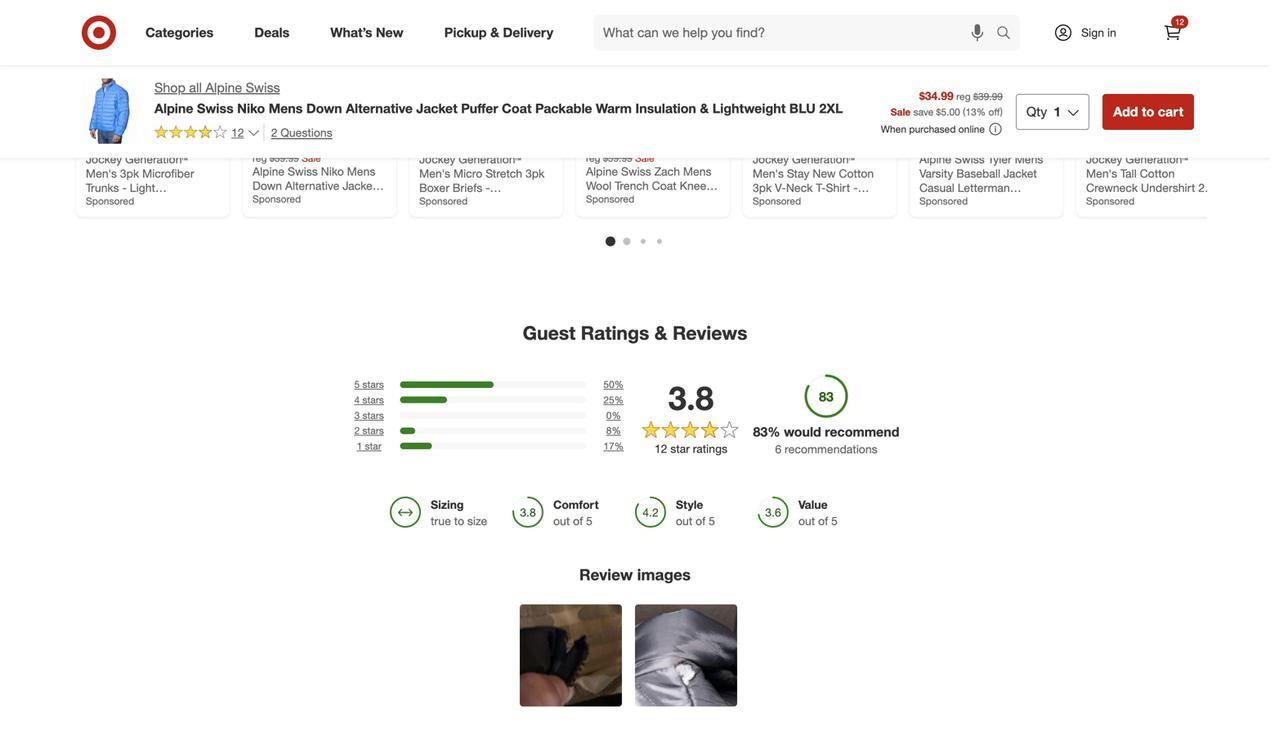 Task type: vqa. For each thing, say whether or not it's contained in the screenshot.
Mens to the left
yes



Task type: describe. For each thing, give the bounding box(es) containing it.
- inside jockey generation™ men's tall cotton crewneck undershirt 2pk - white lt
[[1086, 195, 1091, 209]]

2pk
[[1199, 181, 1218, 195]]

insulation
[[636, 100, 696, 116]]

search
[[989, 26, 1028, 42]]

- inside jockey generation™ men's stay new cotton 3pk v-neck t-shirt - white xl
[[853, 181, 858, 195]]

sizing
[[431, 498, 464, 512]]

qty
[[1027, 104, 1047, 120]]

alpine swiss niko mens down alternative jacket puffer coat packable warm insulation & lightweight blk lrg image
[[253, 0, 387, 128]]

of for style
[[696, 514, 706, 529]]

17
[[604, 440, 615, 453]]

% for 8
[[612, 425, 621, 437]]

)
[[1000, 106, 1003, 118]]

white inside jockey generation™ men's tall cotton crewneck undershirt 2pk - white lt
[[1094, 195, 1123, 209]]

what's
[[330, 25, 372, 41]]

review
[[580, 566, 633, 585]]

out for value out of 5
[[799, 514, 815, 529]]

blu
[[789, 100, 816, 116]]

blue/net/blue
[[86, 195, 158, 209]]

25
[[604, 394, 615, 406]]

- inside $22.00 jockey generation™ men's 3pk microfiber trunks - light blue/net/blue m
[[122, 181, 127, 195]]

1 horizontal spatial reg
[[586, 152, 600, 164]]

jockey for jockey generation™ men's micro stretch 3pk boxer briefs - gray/black/blue s
[[419, 152, 455, 167]]

guest
[[523, 322, 576, 345]]

jockey generation™ men's stay new cotton 3pk v-neck t-shirt - white xl image
[[753, 0, 887, 128]]

What can we help you find? suggestions appear below search field
[[593, 15, 1001, 51]]

bomber
[[920, 195, 961, 209]]

2 horizontal spatial 12
[[1175, 17, 1184, 27]]

lightweight
[[713, 100, 786, 116]]

83 % would recommend 6 recommendations
[[753, 424, 900, 457]]

recommend
[[825, 424, 900, 440]]

83
[[753, 424, 768, 440]]

true
[[431, 514, 451, 529]]

jacket for alternative
[[416, 100, 458, 116]]

to inside sizing true to size
[[454, 514, 464, 529]]

% for 25
[[615, 394, 624, 406]]

m
[[161, 195, 171, 209]]

when
[[881, 123, 907, 135]]

sign
[[1082, 25, 1104, 40]]

generation™ inside $22.00 jockey generation™ men's 3pk microfiber trunks - light blue/net/blue m
[[125, 152, 188, 167]]

$34.99 reg $39.99 sale
[[253, 138, 321, 164]]

star for 12
[[671, 442, 690, 456]]

ratings
[[693, 442, 728, 456]]

reg $59.99 sale
[[586, 152, 654, 164]]

13
[[966, 106, 977, 118]]

xl
[[785, 195, 799, 209]]

warm
[[596, 100, 632, 116]]

3pk inside $22.00 jockey generation™ men's 3pk microfiber trunks - light blue/net/blue m
[[120, 167, 139, 181]]

12 star ratings
[[655, 442, 728, 456]]

50 %
[[604, 379, 624, 391]]

deals link
[[241, 15, 310, 51]]

out for comfort out of 5
[[553, 514, 570, 529]]

value out of 5
[[799, 498, 838, 529]]

% for 50
[[615, 379, 624, 391]]

1 vertical spatial jacket
[[1004, 167, 1037, 181]]

cotton inside jockey generation™ men's stay new cotton 3pk v-neck t-shirt - white xl
[[839, 167, 874, 181]]

stars for 2 stars
[[363, 425, 384, 437]]

guest review image 2 of 2, zoom in image
[[635, 605, 737, 707]]

categories
[[146, 25, 214, 41]]

neck
[[786, 181, 813, 195]]

online
[[959, 123, 985, 135]]

17 %
[[604, 440, 624, 453]]

$59.99
[[603, 152, 633, 164]]

boxer
[[419, 181, 450, 195]]

$39.99 for $34.99 reg $39.99 sale
[[270, 152, 299, 164]]

sponsored down tall
[[1086, 195, 1135, 207]]

25 %
[[604, 394, 624, 406]]

pickup & delivery
[[444, 25, 553, 41]]

sponsored down the $59.99
[[586, 193, 634, 205]]

micro
[[454, 167, 482, 181]]

alpine swiss tyler mens varsity baseball jacket casual letterman bomber jacket image
[[920, 0, 1054, 128]]

(
[[963, 106, 966, 118]]

trunks
[[86, 181, 119, 195]]

when purchased online
[[881, 123, 985, 135]]

review images
[[580, 566, 691, 585]]

5 for comfort out of 5
[[586, 514, 593, 529]]

0
[[606, 409, 612, 422]]

1 horizontal spatial 12
[[655, 442, 667, 456]]

would
[[784, 424, 821, 440]]

1 horizontal spatial 1
[[1054, 104, 1061, 120]]

stars for 4 stars
[[363, 394, 384, 406]]

casual
[[920, 181, 955, 195]]

2 questions link
[[264, 123, 332, 142]]

packable
[[535, 100, 592, 116]]

crewneck
[[1086, 181, 1138, 195]]

jockey generation™ men's micro stretch 3pk boxer briefs - gray/black/blue s image
[[419, 0, 553, 128]]

stars for 3 stars
[[363, 409, 384, 422]]

2 for 2 stars
[[354, 425, 360, 437]]

1 horizontal spatial sale
[[635, 152, 654, 164]]

swiss inside alpine swiss tyler mens varsity baseball jacket casual letterman bomber jacket
[[955, 152, 985, 167]]

- inside jockey generation™ men's micro stretch 3pk boxer briefs - gray/black/blue s
[[486, 181, 490, 195]]

5 for value out of 5
[[831, 514, 838, 529]]

images
[[637, 566, 691, 585]]

mens inside alpine swiss tyler mens varsity baseball jacket casual letterman bomber jacket
[[1015, 152, 1043, 167]]

2 questions
[[271, 125, 332, 140]]

of for value
[[818, 514, 828, 529]]

generation™ for jockey generation™ men's stay new cotton 3pk v-neck t-shirt - white xl
[[792, 152, 855, 167]]

what's new link
[[317, 15, 424, 51]]

0 vertical spatial alpine
[[206, 80, 242, 96]]

1 vertical spatial 12 link
[[154, 123, 260, 143]]

coat
[[502, 100, 532, 116]]

value
[[799, 498, 828, 512]]

cotton inside jockey generation™ men's tall cotton crewneck undershirt 2pk - white lt
[[1140, 167, 1175, 181]]

comfort out of 5
[[553, 498, 599, 529]]

to inside 'button'
[[1142, 104, 1155, 120]]

in
[[1108, 25, 1117, 40]]

$22.00 jockey generation™ men's 3pk microfiber trunks - light blue/net/blue m
[[86, 138, 194, 209]]

all
[[189, 80, 202, 96]]

add to cart button
[[1103, 94, 1194, 130]]

1 vertical spatial 12
[[231, 125, 244, 140]]

tall
[[1121, 167, 1137, 181]]

sign in link
[[1040, 15, 1142, 51]]

3
[[354, 409, 360, 422]]

cart
[[1158, 104, 1184, 120]]

6
[[775, 442, 782, 457]]

categories link
[[132, 15, 234, 51]]



Task type: locate. For each thing, give the bounding box(es) containing it.
$34.99 reg $39.99 sale save $ 5.00 ( 13 % off )
[[891, 89, 1003, 118]]

size
[[467, 514, 487, 529]]

1 horizontal spatial of
[[696, 514, 706, 529]]

new right stay
[[813, 167, 836, 181]]

jacket down baseball
[[964, 195, 998, 209]]

3pk up blue/net/blue
[[120, 167, 139, 181]]

alpine inside alpine swiss tyler mens varsity baseball jacket casual letterman bomber jacket
[[920, 152, 952, 167]]

alpine up casual at the right top
[[920, 152, 952, 167]]

stay
[[787, 167, 810, 181]]

$39.99 inside $34.99 reg $39.99 sale save $ 5.00 ( 13 % off )
[[974, 90, 1003, 103]]

reg down '2 questions' link at the top left
[[253, 152, 267, 164]]

stretch
[[486, 167, 522, 181]]

stars up 3 stars
[[363, 394, 384, 406]]

men's left micro
[[419, 167, 450, 181]]

% inside 83 % would recommend 6 recommendations
[[768, 424, 780, 440]]

1 horizontal spatial jacket
[[964, 195, 998, 209]]

5 inside value out of 5
[[831, 514, 838, 529]]

1 horizontal spatial white
[[1094, 195, 1123, 209]]

out down style
[[676, 514, 693, 529]]

baseball
[[957, 167, 1001, 181]]

image of alpine swiss niko mens down alternative jacket puffer coat packable warm insulation & lightweight blu 2xl image
[[76, 78, 141, 144]]

1 horizontal spatial &
[[655, 322, 667, 345]]

4 stars from the top
[[363, 425, 384, 437]]

sale down questions
[[302, 152, 321, 164]]

alpine
[[206, 80, 242, 96], [154, 100, 193, 116], [920, 152, 952, 167]]

gray/black/blue
[[419, 195, 503, 209]]

swiss left 'tyler'
[[955, 152, 985, 167]]

reviews
[[673, 322, 747, 345]]

jockey generation™ men's micro stretch 3pk boxer briefs - gray/black/blue s
[[419, 152, 545, 209]]

undershirt
[[1141, 181, 1195, 195]]

1 horizontal spatial $34.99
[[920, 89, 954, 103]]

12 right 17 % in the left of the page
[[655, 442, 667, 456]]

3 out from the left
[[799, 514, 815, 529]]

letterman
[[958, 181, 1010, 195]]

0 horizontal spatial to
[[454, 514, 464, 529]]

2 vertical spatial 12
[[655, 442, 667, 456]]

0 horizontal spatial out
[[553, 514, 570, 529]]

5 inside "comfort out of 5"
[[586, 514, 593, 529]]

5.00
[[941, 106, 960, 118]]

& right ratings
[[655, 322, 667, 345]]

1 vertical spatial 1
[[357, 440, 362, 453]]

guest review image 1 of 2, zoom in image
[[520, 605, 622, 707]]

jockey generation™ men's 3pk microfiber trunks - light blue/net/blue m image
[[86, 0, 220, 128]]

out inside style out of 5
[[676, 514, 693, 529]]

50
[[604, 379, 615, 391]]

3 stars from the top
[[363, 409, 384, 422]]

1 jockey from the left
[[86, 152, 122, 167]]

sponsored down stay
[[753, 195, 801, 207]]

1 of from the left
[[573, 514, 583, 529]]

3 jockey from the left
[[753, 152, 789, 167]]

generation™ up light
[[125, 152, 188, 167]]

0 horizontal spatial 2
[[271, 125, 277, 140]]

pickup & delivery link
[[431, 15, 574, 51]]

1 horizontal spatial star
[[671, 442, 690, 456]]

% down 8 %
[[615, 440, 624, 453]]

0 horizontal spatial cotton
[[839, 167, 874, 181]]

out inside "comfort out of 5"
[[553, 514, 570, 529]]

% up 8 %
[[612, 409, 621, 422]]

5 down ratings
[[709, 514, 715, 529]]

0 horizontal spatial sale
[[302, 152, 321, 164]]

swiss
[[246, 80, 280, 96], [197, 100, 234, 116], [955, 152, 985, 167]]

2 cotton from the left
[[1140, 167, 1175, 181]]

&
[[490, 25, 499, 41], [700, 100, 709, 116], [655, 322, 667, 345]]

reg up '('
[[957, 90, 971, 103]]

-
[[122, 181, 127, 195], [486, 181, 490, 195], [853, 181, 858, 195], [1086, 195, 1091, 209]]

$39.99 inside $34.99 reg $39.99 sale
[[270, 152, 299, 164]]

1 vertical spatial $39.99
[[270, 152, 299, 164]]

lt
[[1127, 195, 1138, 209]]

2 vertical spatial &
[[655, 322, 667, 345]]

reg inside $34.99 reg $39.99 sale save $ 5.00 ( 13 % off )
[[957, 90, 971, 103]]

$39.99 down '2 questions' link at the top left
[[270, 152, 299, 164]]

sale right the $59.99
[[635, 152, 654, 164]]

0 vertical spatial $34.99
[[920, 89, 954, 103]]

3pk right stretch on the top
[[526, 167, 545, 181]]

12 down the 'niko'
[[231, 125, 244, 140]]

0 horizontal spatial alpine
[[154, 100, 193, 116]]

$34.99 for $34.99 reg $39.99 sale
[[253, 138, 287, 152]]

- left light
[[122, 181, 127, 195]]

sale for $34.99 reg $39.99 sale save $ 5.00 ( 13 % off )
[[891, 106, 911, 118]]

out down comfort
[[553, 514, 570, 529]]

reg inside $34.99 reg $39.99 sale
[[253, 152, 267, 164]]

5 inside style out of 5
[[709, 514, 715, 529]]

2 horizontal spatial reg
[[957, 90, 971, 103]]

$34.99 inside $34.99 reg $39.99 sale
[[253, 138, 287, 152]]

$
[[936, 106, 941, 118]]

sponsored down micro
[[419, 195, 468, 207]]

& right insulation
[[700, 100, 709, 116]]

men's left tall
[[1086, 167, 1117, 181]]

white left xl
[[753, 195, 782, 209]]

3 of from the left
[[818, 514, 828, 529]]

4 men's from the left
[[1086, 167, 1117, 181]]

0 horizontal spatial of
[[573, 514, 583, 529]]

1 vertical spatial to
[[454, 514, 464, 529]]

$34.99
[[920, 89, 954, 103], [253, 138, 287, 152]]

2 left questions
[[271, 125, 277, 140]]

out inside value out of 5
[[799, 514, 815, 529]]

1 vertical spatial 2
[[354, 425, 360, 437]]

star down 2 stars
[[365, 440, 382, 453]]

men's inside jockey generation™ men's tall cotton crewneck undershirt 2pk - white lt
[[1086, 167, 1117, 181]]

1 horizontal spatial mens
[[1015, 152, 1043, 167]]

to right add
[[1142, 104, 1155, 120]]

sale up when
[[891, 106, 911, 118]]

swiss up the 'niko'
[[246, 80, 280, 96]]

0 %
[[606, 409, 621, 422]]

0 vertical spatial 12 link
[[1155, 15, 1191, 51]]

jockey for jockey generation™ men's stay new cotton 3pk v-neck t-shirt - white xl
[[753, 152, 789, 167]]

of
[[573, 514, 583, 529], [696, 514, 706, 529], [818, 514, 828, 529]]

& inside shop all alpine swiss alpine swiss niko mens down alternative jacket puffer coat packable warm insulation & lightweight blu 2xl
[[700, 100, 709, 116]]

jockey generation™ men's tall cotton crewneck undershirt 2pk - white lt image
[[1086, 0, 1220, 128]]

1 vertical spatial $34.99
[[253, 138, 287, 152]]

alpine swiss tyler mens varsity baseball jacket casual letterman bomber jacket
[[920, 152, 1043, 209]]

deals
[[254, 25, 290, 41]]

jockey inside jockey generation™ men's micro stretch 3pk boxer briefs - gray/black/blue s
[[419, 152, 455, 167]]

shop all alpine swiss alpine swiss niko mens down alternative jacket puffer coat packable warm insulation & lightweight blu 2xl
[[154, 80, 843, 116]]

3pk inside jockey generation™ men's micro stretch 3pk boxer briefs - gray/black/blue s
[[526, 167, 545, 181]]

0 horizontal spatial star
[[365, 440, 382, 453]]

alternative
[[346, 100, 413, 116]]

2 horizontal spatial jacket
[[1004, 167, 1037, 181]]

of inside value out of 5
[[818, 514, 828, 529]]

2 of from the left
[[696, 514, 706, 529]]

2 horizontal spatial &
[[700, 100, 709, 116]]

alpine down shop at the left of page
[[154, 100, 193, 116]]

1 vertical spatial swiss
[[197, 100, 234, 116]]

0 horizontal spatial white
[[753, 195, 782, 209]]

0 vertical spatial swiss
[[246, 80, 280, 96]]

2 down 3
[[354, 425, 360, 437]]

microfiber
[[142, 167, 194, 181]]

2xl
[[819, 100, 843, 116]]

2 horizontal spatial out
[[799, 514, 815, 529]]

sale for $34.99 reg $39.99 sale
[[302, 152, 321, 164]]

jacket inside shop all alpine swiss alpine swiss niko mens down alternative jacket puffer coat packable warm insulation & lightweight blu 2xl
[[416, 100, 458, 116]]

1 out from the left
[[553, 514, 570, 529]]

4
[[354, 394, 360, 406]]

$39.99 for $34.99 reg $39.99 sale save $ 5.00 ( 13 % off )
[[974, 90, 1003, 103]]

men's left stay
[[753, 167, 784, 181]]

0 horizontal spatial new
[[376, 25, 404, 41]]

jockey inside jockey generation™ men's tall cotton crewneck undershirt 2pk - white lt
[[1086, 152, 1123, 167]]

2 horizontal spatial of
[[818, 514, 828, 529]]

5 down "recommendations"
[[831, 514, 838, 529]]

0 vertical spatial mens
[[269, 100, 303, 116]]

s
[[506, 195, 513, 209]]

generation™ up t- at the top right
[[792, 152, 855, 167]]

style out of 5
[[676, 498, 715, 529]]

jacket right baseball
[[1004, 167, 1037, 181]]

0 vertical spatial to
[[1142, 104, 1155, 120]]

2 horizontal spatial 3pk
[[753, 181, 772, 195]]

- left lt
[[1086, 195, 1091, 209]]

sponsored left m at the left top of the page
[[86, 195, 134, 207]]

reg for $34.99 reg $39.99 sale save $ 5.00 ( 13 % off )
[[957, 90, 971, 103]]

men's down "$22.00"
[[86, 167, 117, 181]]

generation™ inside jockey generation™ men's stay new cotton 3pk v-neck t-shirt - white xl
[[792, 152, 855, 167]]

cotton right t- at the top right
[[839, 167, 874, 181]]

white left lt
[[1094, 195, 1123, 209]]

add
[[1114, 104, 1138, 120]]

2 vertical spatial swiss
[[955, 152, 985, 167]]

% up 25 % at the left
[[615, 379, 624, 391]]

jockey
[[86, 152, 122, 167], [419, 152, 455, 167], [753, 152, 789, 167], [1086, 152, 1123, 167]]

0 horizontal spatial 1
[[357, 440, 362, 453]]

jockey up crewneck
[[1086, 152, 1123, 167]]

3 generation™ from the left
[[792, 152, 855, 167]]

1 horizontal spatial alpine
[[206, 80, 242, 96]]

stars down 3 stars
[[363, 425, 384, 437]]

5 for style out of 5
[[709, 514, 715, 529]]

% for 17
[[615, 440, 624, 453]]

jacket left puffer
[[416, 100, 458, 116]]

1 horizontal spatial 12 link
[[1155, 15, 1191, 51]]

of down comfort
[[573, 514, 583, 529]]

of down style
[[696, 514, 706, 529]]

0 horizontal spatial $39.99
[[270, 152, 299, 164]]

0 horizontal spatial 12
[[231, 125, 244, 140]]

generation™ inside jockey generation™ men's tall cotton crewneck undershirt 2pk - white lt
[[1126, 152, 1188, 167]]

- right the briefs
[[486, 181, 490, 195]]

3.8
[[668, 378, 714, 418]]

1 stars from the top
[[363, 379, 384, 391]]

tyler
[[988, 152, 1012, 167]]

$22.00
[[86, 138, 120, 152]]

4 jockey from the left
[[1086, 152, 1123, 167]]

0 vertical spatial &
[[490, 25, 499, 41]]

12
[[1175, 17, 1184, 27], [231, 125, 244, 140], [655, 442, 667, 456]]

men's for jockey generation™ men's stay new cotton 3pk v-neck t-shirt - white xl
[[753, 167, 784, 181]]

0 vertical spatial $39.99
[[974, 90, 1003, 103]]

1 star
[[357, 440, 382, 453]]

generation™ up the undershirt
[[1126, 152, 1188, 167]]

jacket for bomber
[[964, 195, 998, 209]]

niko
[[237, 100, 265, 116]]

2 horizontal spatial swiss
[[955, 152, 985, 167]]

3 men's from the left
[[753, 167, 784, 181]]

star left ratings
[[671, 442, 690, 456]]

0 horizontal spatial reg
[[253, 152, 267, 164]]

down
[[306, 100, 342, 116]]

light
[[130, 181, 155, 195]]

5 up 4
[[354, 379, 360, 391]]

$34.99 down the 'niko'
[[253, 138, 287, 152]]

add to cart
[[1114, 104, 1184, 120]]

guest ratings & reviews
[[523, 322, 747, 345]]

1 right qty
[[1054, 104, 1061, 120]]

2 generation™ from the left
[[459, 152, 521, 167]]

ratings
[[581, 322, 649, 345]]

0 horizontal spatial mens
[[269, 100, 303, 116]]

2 out from the left
[[676, 514, 693, 529]]

out
[[553, 514, 570, 529], [676, 514, 693, 529], [799, 514, 815, 529]]

% left the off
[[977, 106, 986, 118]]

search button
[[989, 15, 1028, 54]]

swiss down all on the left of page
[[197, 100, 234, 116]]

of inside "comfort out of 5"
[[573, 514, 583, 529]]

style
[[676, 498, 703, 512]]

0 horizontal spatial &
[[490, 25, 499, 41]]

stars down 4 stars
[[363, 409, 384, 422]]

0 horizontal spatial jacket
[[416, 100, 458, 116]]

new right "what's"
[[376, 25, 404, 41]]

1 horizontal spatial to
[[1142, 104, 1155, 120]]

mens up '2 questions' link at the top left
[[269, 100, 303, 116]]

reg for $34.99 reg $39.99 sale
[[253, 152, 267, 164]]

men's inside $22.00 jockey generation™ men's 3pk microfiber trunks - light blue/net/blue m
[[86, 167, 117, 181]]

cotton right tall
[[1140, 167, 1175, 181]]

new inside what's new link
[[376, 25, 404, 41]]

2 stars
[[354, 425, 384, 437]]

jockey inside $22.00 jockey generation™ men's 3pk microfiber trunks - light blue/net/blue m
[[86, 152, 122, 167]]

1 horizontal spatial swiss
[[246, 80, 280, 96]]

sizing true to size
[[431, 498, 487, 529]]

1 horizontal spatial new
[[813, 167, 836, 181]]

of for comfort
[[573, 514, 583, 529]]

sponsored down the varsity
[[920, 195, 968, 207]]

star for 1
[[365, 440, 382, 453]]

0 horizontal spatial 12 link
[[154, 123, 260, 143]]

briefs
[[453, 181, 482, 195]]

jockey up v-
[[753, 152, 789, 167]]

reg left the $59.99
[[586, 152, 600, 164]]

stars
[[363, 379, 384, 391], [363, 394, 384, 406], [363, 409, 384, 422], [363, 425, 384, 437]]

men's inside jockey generation™ men's stay new cotton 3pk v-neck t-shirt - white xl
[[753, 167, 784, 181]]

% up 6
[[768, 424, 780, 440]]

4 generation™ from the left
[[1126, 152, 1188, 167]]

puffer
[[461, 100, 498, 116]]

sale inside $34.99 reg $39.99 sale
[[302, 152, 321, 164]]

stars up 4 stars
[[363, 379, 384, 391]]

men's inside jockey generation™ men's micro stretch 3pk boxer briefs - gray/black/blue s
[[419, 167, 450, 181]]

2 white from the left
[[1094, 195, 1123, 209]]

2 men's from the left
[[419, 167, 450, 181]]

5 down comfort
[[586, 514, 593, 529]]

stars for 5 stars
[[363, 379, 384, 391]]

2 jockey from the left
[[419, 152, 455, 167]]

1 vertical spatial &
[[700, 100, 709, 116]]

2 for 2 questions
[[271, 125, 277, 140]]

jockey up trunks
[[86, 152, 122, 167]]

t-
[[816, 181, 826, 195]]

1
[[1054, 104, 1061, 120], [357, 440, 362, 453]]

varsity
[[920, 167, 953, 181]]

$39.99 up the off
[[974, 90, 1003, 103]]

3 stars
[[354, 409, 384, 422]]

out down 'value'
[[799, 514, 815, 529]]

12 link down all on the left of page
[[154, 123, 260, 143]]

% up 17 % in the left of the page
[[612, 425, 621, 437]]

sponsored down $34.99 reg $39.99 sale
[[253, 193, 301, 205]]

mens inside shop all alpine swiss alpine swiss niko mens down alternative jacket puffer coat packable warm insulation & lightweight blu 2xl
[[269, 100, 303, 116]]

2
[[271, 125, 277, 140], [354, 425, 360, 437]]

1 men's from the left
[[86, 167, 117, 181]]

purchased
[[909, 123, 956, 135]]

1 vertical spatial alpine
[[154, 100, 193, 116]]

of inside style out of 5
[[696, 514, 706, 529]]

2 horizontal spatial alpine
[[920, 152, 952, 167]]

& right pickup
[[490, 25, 499, 41]]

1 horizontal spatial $39.99
[[974, 90, 1003, 103]]

to left the size
[[454, 514, 464, 529]]

men's for jockey generation™ men's micro stretch 3pk boxer briefs - gray/black/blue s
[[419, 167, 450, 181]]

1 generation™ from the left
[[125, 152, 188, 167]]

mens right 'tyler'
[[1015, 152, 1043, 167]]

% for 0
[[612, 409, 621, 422]]

jockey up boxer
[[419, 152, 455, 167]]

white
[[753, 195, 782, 209], [1094, 195, 1123, 209]]

sale inside $34.99 reg $39.99 sale save $ 5.00 ( 13 % off )
[[891, 106, 911, 118]]

star
[[365, 440, 382, 453], [671, 442, 690, 456]]

generation™ for jockey generation™ men's micro stretch 3pk boxer briefs - gray/black/blue s
[[459, 152, 521, 167]]

save
[[914, 106, 934, 118]]

$34.99 up $
[[920, 89, 954, 103]]

0 vertical spatial new
[[376, 25, 404, 41]]

generation™ for jockey generation™ men's tall cotton crewneck undershirt 2pk - white lt
[[1126, 152, 1188, 167]]

2 vertical spatial jacket
[[964, 195, 998, 209]]

5
[[354, 379, 360, 391], [586, 514, 593, 529], [709, 514, 715, 529], [831, 514, 838, 529]]

out for style out of 5
[[676, 514, 693, 529]]

2 horizontal spatial sale
[[891, 106, 911, 118]]

$34.99 inside $34.99 reg $39.99 sale save $ 5.00 ( 13 % off )
[[920, 89, 954, 103]]

0 horizontal spatial 3pk
[[120, 167, 139, 181]]

1 down 2 stars
[[357, 440, 362, 453]]

0 vertical spatial 12
[[1175, 17, 1184, 27]]

2 vertical spatial alpine
[[920, 152, 952, 167]]

1 horizontal spatial 2
[[354, 425, 360, 437]]

1 horizontal spatial out
[[676, 514, 693, 529]]

shirt
[[826, 181, 850, 195]]

jockey inside jockey generation™ men's stay new cotton 3pk v-neck t-shirt - white xl
[[753, 152, 789, 167]]

4 stars
[[354, 394, 384, 406]]

sign in
[[1082, 25, 1117, 40]]

sponsored
[[253, 193, 301, 205], [586, 193, 634, 205], [86, 195, 134, 207], [419, 195, 468, 207], [753, 195, 801, 207], [920, 195, 968, 207], [1086, 195, 1135, 207]]

generation™ inside jockey generation™ men's micro stretch 3pk boxer briefs - gray/black/blue s
[[459, 152, 521, 167]]

comfort
[[553, 498, 599, 512]]

1 cotton from the left
[[839, 167, 874, 181]]

% down 50 %
[[615, 394, 624, 406]]

pickup
[[444, 25, 487, 41]]

1 horizontal spatial cotton
[[1140, 167, 1175, 181]]

men's
[[86, 167, 117, 181], [419, 167, 450, 181], [753, 167, 784, 181], [1086, 167, 1117, 181]]

5 stars
[[354, 379, 384, 391]]

recommendations
[[785, 442, 878, 457]]

0 vertical spatial 1
[[1054, 104, 1061, 120]]

0 horizontal spatial swiss
[[197, 100, 234, 116]]

12 link right in
[[1155, 15, 1191, 51]]

12 right in
[[1175, 17, 1184, 27]]

$34.99 for $34.99 reg $39.99 sale save $ 5.00 ( 13 % off )
[[920, 89, 954, 103]]

white inside jockey generation™ men's stay new cotton 3pk v-neck t-shirt - white xl
[[753, 195, 782, 209]]

1 vertical spatial mens
[[1015, 152, 1043, 167]]

men's for jockey generation™ men's tall cotton crewneck undershirt 2pk - white lt
[[1086, 167, 1117, 181]]

alpine right all on the left of page
[[206, 80, 242, 96]]

cotton
[[839, 167, 874, 181], [1140, 167, 1175, 181]]

2 stars from the top
[[363, 394, 384, 406]]

3pk left v-
[[753, 181, 772, 195]]

1 vertical spatial new
[[813, 167, 836, 181]]

% inside $34.99 reg $39.99 sale save $ 5.00 ( 13 % off )
[[977, 106, 986, 118]]

what's new
[[330, 25, 404, 41]]

alpine swiss zach mens wool trench coat knee length overcoat navy sml image
[[586, 0, 720, 128]]

0 vertical spatial jacket
[[416, 100, 458, 116]]

1 horizontal spatial 3pk
[[526, 167, 545, 181]]

new inside jockey generation™ men's stay new cotton 3pk v-neck t-shirt - white xl
[[813, 167, 836, 181]]

1 white from the left
[[753, 195, 782, 209]]

- right shirt
[[853, 181, 858, 195]]

0 horizontal spatial $34.99
[[253, 138, 287, 152]]

jockey for jockey generation™ men's tall cotton crewneck undershirt 2pk - white lt
[[1086, 152, 1123, 167]]

3pk inside jockey generation™ men's stay new cotton 3pk v-neck t-shirt - white xl
[[753, 181, 772, 195]]

generation™ up the briefs
[[459, 152, 521, 167]]

0 vertical spatial 2
[[271, 125, 277, 140]]

% for 83
[[768, 424, 780, 440]]

of down 'value'
[[818, 514, 828, 529]]



